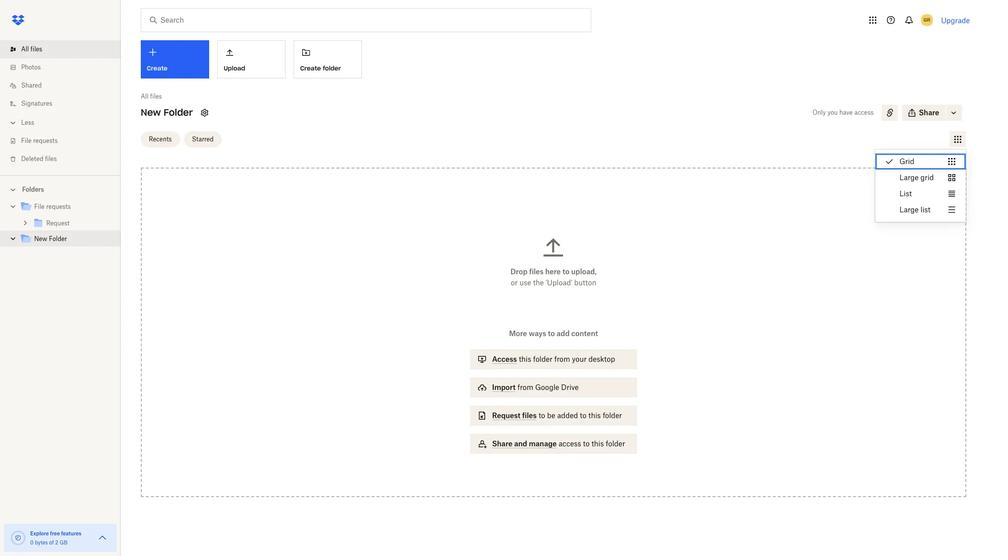 Task type: locate. For each thing, give the bounding box(es) containing it.
1 horizontal spatial share
[[920, 108, 940, 117]]

and
[[515, 439, 528, 448]]

to inside drop files here to upload, or use the 'upload' button
[[563, 267, 570, 276]]

starred button
[[184, 131, 222, 147]]

file requests link
[[8, 132, 121, 150], [20, 200, 113, 214]]

1 horizontal spatial access
[[855, 109, 874, 116]]

0 vertical spatial all
[[21, 45, 29, 53]]

files inside drop files here to upload, or use the 'upload' button
[[530, 267, 544, 276]]

file requests inside group
[[34, 203, 71, 210]]

1 vertical spatial file
[[34, 203, 45, 210]]

1 horizontal spatial from
[[555, 355, 571, 363]]

0 vertical spatial all files
[[21, 45, 42, 53]]

content
[[572, 329, 599, 338]]

folder
[[323, 64, 341, 72], [534, 355, 553, 363], [603, 411, 623, 420], [606, 439, 626, 448]]

0 vertical spatial large
[[900, 173, 919, 182]]

all files link up shared link
[[8, 40, 121, 58]]

1 vertical spatial from
[[518, 383, 534, 392]]

1 vertical spatial file requests
[[34, 203, 71, 210]]

import
[[493, 383, 516, 392]]

files up the
[[530, 267, 544, 276]]

your
[[573, 355, 587, 363]]

this right the access on the bottom of the page
[[519, 355, 532, 363]]

2 large from the top
[[900, 205, 919, 214]]

1 large from the top
[[900, 173, 919, 182]]

file requests link up the deleted files at the top left of page
[[8, 132, 121, 150]]

share inside button
[[920, 108, 940, 117]]

files right deleted
[[45, 155, 57, 163]]

folder
[[164, 107, 193, 118], [49, 235, 67, 243]]

large
[[900, 173, 919, 182], [900, 205, 919, 214]]

0 vertical spatial all files link
[[8, 40, 121, 58]]

file requests link down folders button
[[20, 200, 113, 214]]

1 horizontal spatial all files link
[[141, 92, 162, 102]]

to right here
[[563, 267, 570, 276]]

all up photos
[[21, 45, 29, 53]]

share and manage access to this folder
[[493, 439, 626, 448]]

1 horizontal spatial file
[[34, 203, 45, 210]]

to right added
[[580, 411, 587, 420]]

0 vertical spatial requests
[[33, 137, 58, 144]]

folder down folders button
[[49, 235, 67, 243]]

only you have access
[[813, 109, 874, 116]]

requests up the deleted files at the top left of page
[[33, 137, 58, 144]]

access right "have"
[[855, 109, 874, 116]]

new down folders
[[34, 235, 47, 243]]

0 vertical spatial folder
[[164, 107, 193, 118]]

share button
[[903, 105, 946, 121]]

this
[[519, 355, 532, 363], [589, 411, 601, 420], [592, 439, 604, 448]]

0 horizontal spatial from
[[518, 383, 534, 392]]

1 vertical spatial all
[[141, 93, 149, 100]]

free
[[50, 530, 60, 536]]

1 vertical spatial requests
[[46, 203, 71, 210]]

0 vertical spatial from
[[555, 355, 571, 363]]

0 vertical spatial file
[[21, 137, 32, 144]]

this right added
[[589, 411, 601, 420]]

folder up recents
[[164, 107, 193, 118]]

large list
[[900, 205, 931, 214]]

create
[[300, 64, 321, 72]]

grid
[[900, 157, 915, 166]]

large down the list in the right top of the page
[[900, 205, 919, 214]]

desktop
[[589, 355, 616, 363]]

signatures
[[21, 100, 52, 107]]

all files
[[21, 45, 42, 53], [141, 93, 162, 100]]

to left be
[[539, 411, 546, 420]]

file requests
[[21, 137, 58, 144], [34, 203, 71, 210]]

recents
[[149, 135, 172, 143]]

file requests up the deleted files at the top left of page
[[21, 137, 58, 144]]

drop files here to upload, or use the 'upload' button
[[511, 267, 597, 287]]

starred
[[192, 135, 214, 143]]

from right import
[[518, 383, 534, 392]]

all files link
[[8, 40, 121, 58], [141, 92, 162, 102]]

use
[[520, 278, 532, 287]]

be
[[548, 411, 556, 420]]

'upload'
[[546, 278, 573, 287]]

0 vertical spatial new folder
[[141, 107, 193, 118]]

access inside more ways to add content element
[[559, 439, 582, 448]]

request files to be added to this folder
[[493, 411, 623, 420]]

2
[[55, 540, 58, 546]]

1 vertical spatial new folder
[[34, 235, 67, 243]]

1 vertical spatial share
[[493, 439, 513, 448]]

from left "your"
[[555, 355, 571, 363]]

all up the recents button
[[141, 93, 149, 100]]

0 horizontal spatial all files
[[21, 45, 42, 53]]

0 vertical spatial share
[[920, 108, 940, 117]]

share up grid radio item
[[920, 108, 940, 117]]

1 horizontal spatial all files
[[141, 93, 162, 100]]

to
[[563, 267, 570, 276], [548, 329, 555, 338], [539, 411, 546, 420], [580, 411, 587, 420], [584, 439, 590, 448]]

all files link up recents
[[141, 92, 162, 102]]

photos link
[[8, 58, 121, 76]]

0 vertical spatial access
[[855, 109, 874, 116]]

all
[[21, 45, 29, 53], [141, 93, 149, 100]]

0 vertical spatial file requests link
[[8, 132, 121, 150]]

file requests down folders button
[[34, 203, 71, 210]]

requests down folders button
[[46, 203, 71, 210]]

create folder
[[300, 64, 341, 72]]

signatures link
[[8, 95, 121, 113]]

1 horizontal spatial new
[[141, 107, 161, 118]]

all inside list item
[[21, 45, 29, 53]]

create folder button
[[294, 40, 362, 79]]

files
[[30, 45, 42, 53], [150, 93, 162, 100], [45, 155, 57, 163], [530, 267, 544, 276], [523, 411, 537, 420]]

folder inside 'button'
[[323, 64, 341, 72]]

all files up recents
[[141, 93, 162, 100]]

all files list item
[[0, 40, 121, 58]]

0 horizontal spatial access
[[559, 439, 582, 448]]

files inside more ways to add content element
[[523, 411, 537, 420]]

list
[[900, 189, 913, 198]]

1 vertical spatial all files link
[[141, 92, 162, 102]]

folder inside group
[[49, 235, 67, 243]]

large down "grid"
[[900, 173, 919, 182]]

0 horizontal spatial folder
[[49, 235, 67, 243]]

this down request files to be added to this folder
[[592, 439, 604, 448]]

you
[[828, 109, 839, 116]]

features
[[61, 530, 81, 536]]

1 horizontal spatial new folder
[[141, 107, 193, 118]]

files up photos
[[30, 45, 42, 53]]

0 vertical spatial this
[[519, 355, 532, 363]]

files left be
[[523, 411, 537, 420]]

file down folders
[[34, 203, 45, 210]]

files up recents
[[150, 93, 162, 100]]

0 vertical spatial file requests
[[21, 137, 58, 144]]

file
[[21, 137, 32, 144], [34, 203, 45, 210]]

group
[[0, 197, 121, 255]]

drive
[[562, 383, 579, 392]]

more ways to add content element
[[468, 328, 640, 464]]

1 vertical spatial file requests link
[[20, 200, 113, 214]]

less image
[[8, 118, 18, 128]]

1 vertical spatial access
[[559, 439, 582, 448]]

added
[[558, 411, 579, 420]]

folders button
[[0, 182, 121, 197]]

list
[[0, 34, 121, 175]]

new folder link
[[20, 233, 113, 246]]

requests
[[33, 137, 58, 144], [46, 203, 71, 210]]

from
[[555, 355, 571, 363], [518, 383, 534, 392]]

0 horizontal spatial file
[[21, 137, 32, 144]]

share for share
[[920, 108, 940, 117]]

new folder
[[141, 107, 193, 118], [34, 235, 67, 243]]

access
[[855, 109, 874, 116], [559, 439, 582, 448]]

upgrade link
[[942, 16, 971, 24]]

grid radio item
[[876, 153, 967, 170]]

all files up photos
[[21, 45, 42, 53]]

file requests link inside list
[[8, 132, 121, 150]]

1 horizontal spatial all
[[141, 93, 149, 100]]

1 vertical spatial large
[[900, 205, 919, 214]]

gb
[[60, 540, 68, 546]]

share inside more ways to add content element
[[493, 439, 513, 448]]

file down less
[[21, 137, 32, 144]]

0 horizontal spatial new
[[34, 235, 47, 243]]

here
[[546, 267, 561, 276]]

to left add
[[548, 329, 555, 338]]

upgrade
[[942, 16, 971, 24]]

bytes
[[35, 540, 48, 546]]

requests inside list
[[33, 137, 58, 144]]

share left and
[[493, 439, 513, 448]]

0 horizontal spatial share
[[493, 439, 513, 448]]

large for large grid
[[900, 173, 919, 182]]

0 horizontal spatial all
[[21, 45, 29, 53]]

new up recents
[[141, 107, 161, 118]]

list
[[921, 205, 931, 214]]

share
[[920, 108, 940, 117], [493, 439, 513, 448]]

1 vertical spatial new
[[34, 235, 47, 243]]

1 vertical spatial folder
[[49, 235, 67, 243]]

new
[[141, 107, 161, 118], [34, 235, 47, 243]]

access right manage
[[559, 439, 582, 448]]

0
[[30, 540, 34, 546]]



Task type: describe. For each thing, give the bounding box(es) containing it.
only
[[813, 109, 827, 116]]

grid
[[921, 173, 935, 182]]

upload,
[[572, 267, 597, 276]]

folders
[[22, 186, 44, 193]]

of
[[49, 540, 54, 546]]

deleted files link
[[8, 150, 121, 168]]

0 horizontal spatial all files link
[[8, 40, 121, 58]]

to down request files to be added to this folder
[[584, 439, 590, 448]]

all files inside list item
[[21, 45, 42, 53]]

drop
[[511, 267, 528, 276]]

more ways to add content
[[510, 329, 599, 338]]

large grid
[[900, 173, 935, 182]]

list radio item
[[876, 186, 967, 202]]

2 vertical spatial this
[[592, 439, 604, 448]]

shared
[[21, 82, 42, 89]]

share for share and manage access to this folder
[[493, 439, 513, 448]]

1 horizontal spatial folder
[[164, 107, 193, 118]]

ways
[[529, 329, 547, 338]]

explore
[[30, 530, 49, 536]]

quota usage element
[[10, 530, 26, 546]]

less
[[21, 119, 34, 126]]

more
[[510, 329, 528, 338]]

dropbox image
[[8, 10, 28, 30]]

explore free features 0 bytes of 2 gb
[[30, 530, 81, 546]]

0 horizontal spatial new folder
[[34, 235, 67, 243]]

request
[[493, 411, 521, 420]]

access
[[493, 355, 517, 363]]

1 vertical spatial this
[[589, 411, 601, 420]]

access this folder from your desktop
[[493, 355, 616, 363]]

shared link
[[8, 76, 121, 95]]

deleted
[[21, 155, 43, 163]]

recents button
[[141, 131, 180, 147]]

photos
[[21, 63, 41, 71]]

deleted files
[[21, 155, 57, 163]]

have
[[840, 109, 854, 116]]

0 vertical spatial new
[[141, 107, 161, 118]]

large for large list
[[900, 205, 919, 214]]

file requests link inside group
[[20, 200, 113, 214]]

files inside 'link'
[[45, 155, 57, 163]]

large grid radio item
[[876, 170, 967, 186]]

button
[[575, 278, 597, 287]]

access for have
[[855, 109, 874, 116]]

file inside group
[[34, 203, 45, 210]]

list containing all files
[[0, 34, 121, 175]]

or
[[511, 278, 518, 287]]

access for manage
[[559, 439, 582, 448]]

manage
[[529, 439, 557, 448]]

file requests inside list
[[21, 137, 58, 144]]

files inside list item
[[30, 45, 42, 53]]

1 vertical spatial all files
[[141, 93, 162, 100]]

large list radio item
[[876, 202, 967, 218]]

google
[[536, 383, 560, 392]]

the
[[534, 278, 544, 287]]

import from google drive
[[493, 383, 579, 392]]

add
[[557, 329, 570, 338]]

group containing file requests
[[0, 197, 121, 255]]

file inside list
[[21, 137, 32, 144]]



Task type: vqa. For each thing, say whether or not it's contained in the screenshot.
use
yes



